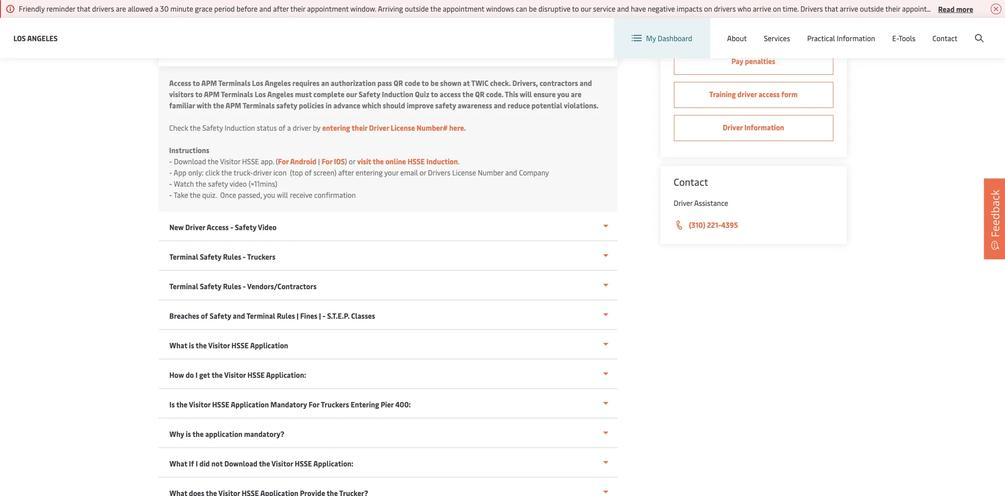 Task type: locate. For each thing, give the bounding box(es) containing it.
angeles left requires
[[265, 78, 291, 88]]

0 vertical spatial after
[[273, 4, 289, 13]]

global menu button
[[813, 18, 882, 45]]

0 vertical spatial rules
[[223, 252, 241, 262]]

apm
[[201, 78, 217, 88], [204, 89, 220, 99], [226, 100, 241, 110]]

what inside dropdown button
[[169, 341, 187, 351]]

license down should
[[391, 123, 415, 133]]

is up do
[[189, 341, 194, 351]]

license
[[391, 123, 415, 133], [452, 168, 476, 178]]

angeles down friendly
[[27, 33, 58, 43]]

1 horizontal spatial on
[[773, 4, 781, 13]]

(310) 221-4395 link
[[674, 220, 834, 231]]

outside up menu on the top of page
[[860, 4, 884, 13]]

0 vertical spatial what
[[169, 341, 187, 351]]

is
[[169, 400, 175, 410]]

221-
[[707, 220, 721, 230]]

arrive right who
[[753, 4, 772, 13]]

download down instructions
[[174, 156, 206, 166]]

and right number
[[505, 168, 517, 178]]

0 horizontal spatial you
[[264, 190, 275, 200]]

safety up which
[[359, 89, 380, 99]]

1 vertical spatial are
[[571, 89, 582, 99]]

(≈11mins)
[[249, 179, 277, 189]]

login / create account link
[[899, 18, 988, 44]]

1 horizontal spatial you
[[557, 89, 570, 99]]

0 vertical spatial you
[[557, 89, 570, 99]]

pay penalties
[[732, 56, 776, 66]]

on
[[704, 4, 712, 13], [773, 4, 781, 13]]

penalties
[[745, 56, 776, 66]]

access down shown
[[440, 89, 461, 99]]

1 vertical spatial download
[[224, 459, 257, 469]]

2 vertical spatial angeles
[[267, 89, 294, 99]]

driver right new
[[185, 222, 205, 232]]

1 vertical spatial driver
[[293, 123, 311, 133]]

that
[[77, 4, 90, 13], [825, 4, 838, 13]]

you
[[557, 89, 570, 99], [264, 190, 275, 200]]

visitor down mandatory? at the bottom of the page
[[271, 459, 293, 469]]

access up terminal safety rules - truckers
[[207, 222, 229, 232]]

0 vertical spatial will
[[972, 4, 983, 13]]

will left "close alert" icon
[[972, 4, 983, 13]]

drivers right email
[[428, 168, 451, 178]]

are inside the access to apm terminals los angeles requires an authorization pass qr code to be shown at twic check. drivers, contractors and visitors to apm terminals los angeles must complete our safety induction quiz to access the qr code. this will ensure you are familiar with the apm terminals safety policies in advance which should improve safety awareness and reduce potential violations.
[[571, 89, 582, 99]]

you down "(≈11mins)"
[[264, 190, 275, 200]]

application down breaches of safety and terminal rules | fines | - s.t.e.p. classes
[[250, 341, 288, 351]]

induction up should
[[382, 89, 414, 99]]

after down )
[[338, 168, 354, 178]]

1 vertical spatial is
[[186, 429, 191, 439]]

drivers
[[92, 4, 114, 13], [714, 4, 736, 13]]

app inside instructions - download the visitor hsse app. ( for android | for ios ) or visit the online hsse induction . - app only: click the truck-driver icon  (top of screen) after entering your email or drivers license number and company - watch the safety video (≈11mins) - take the quiz.  once passed, you will receive confirmation
[[174, 168, 186, 178]]

visitor up truck-
[[220, 156, 240, 166]]

instructions - download the visitor hsse app. ( for android | for ios ) or visit the online hsse induction . - app only: click the truck-driver icon  (top of screen) after entering your email or drivers license number and company - watch the safety video (≈11mins) - take the quiz.  once passed, you will receive confirmation
[[169, 145, 549, 200]]

truckers inside dropdown button
[[247, 252, 275, 262]]

entering
[[351, 400, 379, 410]]

0 horizontal spatial drivers
[[92, 4, 114, 13]]

be left 'turn' on the top right of the page
[[985, 4, 993, 13]]

induction down the "number#" on the top left
[[427, 156, 458, 166]]

after right before
[[273, 4, 289, 13]]

shown
[[440, 78, 462, 88]]

0 horizontal spatial truckers
[[247, 252, 275, 262]]

1 what from the top
[[169, 341, 187, 351]]

1 horizontal spatial that
[[825, 4, 838, 13]]

- left the watch
[[169, 179, 172, 189]]

2 drivers from the left
[[714, 4, 736, 13]]

be right can
[[529, 4, 537, 13]]

license inside instructions - download the visitor hsse app. ( for android | for ios ) or visit the online hsse induction . - app only: click the truck-driver icon  (top of screen) after entering your email or drivers license number and company - watch the safety video (≈11mins) - take the quiz.  once passed, you will receive confirmation
[[452, 168, 476, 178]]

1 vertical spatial truckers
[[321, 400, 349, 410]]

1 horizontal spatial app
[[211, 48, 224, 58]]

access up visitors
[[169, 78, 191, 88]]

pier
[[381, 400, 394, 410]]

1 vertical spatial i
[[196, 459, 198, 469]]

1 vertical spatial our
[[346, 89, 357, 99]]

is inside what is the visitor hsse application dropdown button
[[189, 341, 194, 351]]

| right the fines
[[319, 311, 321, 321]]

1 horizontal spatial driver
[[293, 123, 311, 133]]

for right app. at left top
[[278, 156, 289, 166]]

a
[[155, 4, 158, 13], [287, 123, 291, 133]]

improve
[[407, 100, 434, 110]]

quiz
[[415, 89, 430, 99]]

a for 30
[[155, 4, 158, 13]]

visitor up visitors
[[188, 48, 210, 58]]

driver down which
[[369, 123, 389, 133]]

and down "terminal safety rules - vendors/contractors"
[[233, 311, 245, 321]]

on right impacts
[[704, 4, 712, 13]]

0 horizontal spatial be
[[431, 78, 439, 88]]

how
[[169, 370, 184, 380]]

1 vertical spatial application:
[[313, 459, 353, 469]]

or right email
[[420, 168, 426, 178]]

| inside instructions - download the visitor hsse app. ( for android | for ios ) or visit the online hsse induction . - app only: click the truck-driver icon  (top of screen) after entering your email or drivers license number and company - watch the safety video (≈11mins) - take the quiz.  once passed, you will receive confirmation
[[318, 156, 320, 166]]

1 vertical spatial after
[[338, 168, 354, 178]]

2 that from the left
[[825, 4, 838, 13]]

application: inside what if i did not download the visitor hsse application: dropdown button
[[313, 459, 353, 469]]

qr down the twic
[[475, 89, 485, 99]]

is for what
[[189, 341, 194, 351]]

entering down visit
[[356, 168, 383, 178]]

1 horizontal spatial for
[[309, 400, 319, 410]]

for up screen)
[[322, 156, 333, 166]]

0 vertical spatial i
[[195, 370, 198, 380]]

download right not
[[224, 459, 257, 469]]

1 vertical spatial a
[[287, 123, 291, 133]]

and right before
[[259, 4, 271, 13]]

(310)
[[689, 220, 706, 230]]

access left form
[[759, 89, 780, 99]]

visitors
[[169, 89, 194, 99]]

instructions
[[169, 145, 209, 155]]

access inside the access to apm terminals los angeles requires an authorization pass qr code to be shown at twic check. drivers, contractors and visitors to apm terminals los angeles must complete our safety induction quiz to access the qr code. this will ensure you are familiar with the apm terminals safety policies in advance which should improve safety awareness and reduce potential violations.
[[440, 89, 461, 99]]

access inside dropdown button
[[207, 222, 229, 232]]

drivers left who
[[714, 4, 736, 13]]

2 vertical spatial los
[[255, 89, 266, 99]]

twic
[[471, 78, 489, 88]]

terminal down new
[[169, 252, 198, 262]]

0 horizontal spatial arrive
[[753, 4, 772, 13]]

or right )
[[349, 156, 355, 166]]

driver left by
[[293, 123, 311, 133]]

1 vertical spatial will
[[520, 89, 532, 99]]

this
[[505, 89, 519, 99]]

0 vertical spatial induction
[[382, 89, 414, 99]]

and up the violations. at right
[[580, 78, 592, 88]]

safety down terminal safety rules - truckers
[[200, 282, 221, 291]]

be inside the access to apm terminals los angeles requires an authorization pass qr code to be shown at twic check. drivers, contractors and visitors to apm terminals los angeles must complete our safety induction quiz to access the qr code. this will ensure you are familiar with the apm terminals safety policies in advance which should improve safety awareness and reduce potential violations.
[[431, 78, 439, 88]]

rules down terminal safety rules - truckers
[[223, 282, 241, 291]]

safety down "click"
[[208, 179, 228, 189]]

0 vertical spatial information
[[837, 33, 876, 43]]

a right status
[[287, 123, 291, 133]]

will inside the access to apm terminals los angeles requires an authorization pass qr code to be shown at twic check. drivers, contractors and visitors to apm terminals los angeles must complete our safety induction quiz to access the qr code. this will ensure you are familiar with the apm terminals safety policies in advance which should improve safety awareness and reduce potential violations.
[[520, 89, 532, 99]]

impacts
[[677, 4, 703, 13]]

and left have at the right top
[[617, 4, 629, 13]]

2 arrive from the left
[[840, 4, 858, 13]]

0 vertical spatial terminals
[[218, 78, 251, 88]]

access inside the access to apm terminals los angeles requires an authorization pass qr code to be shown at twic check. drivers, contractors and visitors to apm terminals los angeles must complete our safety induction quiz to access the qr code. this will ensure you are familiar with the apm terminals safety policies in advance which should improve safety awareness and reduce potential violations.
[[169, 78, 191, 88]]

switch
[[753, 26, 775, 36]]

2 vertical spatial induction
[[427, 156, 458, 166]]

0 horizontal spatial will
[[277, 190, 288, 200]]

los angeles link
[[13, 32, 58, 44]]

terminal down "terminal safety rules - vendors/contractors"
[[246, 311, 275, 321]]

0 horizontal spatial of
[[201, 311, 208, 321]]

entering inside instructions - download the visitor hsse app. ( for android | for ios ) or visit the online hsse induction . - app only: click the truck-driver icon  (top of screen) after entering your email or drivers license number and company - watch the safety video (≈11mins) - take the quiz.  once passed, you will receive confirmation
[[356, 168, 383, 178]]

1 horizontal spatial a
[[287, 123, 291, 133]]

qr right pass
[[394, 78, 403, 88]]

1 horizontal spatial access
[[759, 89, 780, 99]]

allowed
[[128, 4, 153, 13]]

0 horizontal spatial download
[[174, 156, 206, 166]]

classes
[[351, 311, 375, 321]]

1 vertical spatial los
[[252, 78, 263, 88]]

location
[[776, 26, 804, 36]]

information for driver information
[[745, 122, 785, 132]]

of inside dropdown button
[[201, 311, 208, 321]]

our left service
[[581, 4, 592, 13]]

0 horizontal spatial drivers
[[428, 168, 451, 178]]

will left receive
[[277, 190, 288, 200]]

1 vertical spatial entering
[[356, 168, 383, 178]]

0 vertical spatial application:
[[266, 370, 306, 380]]

tools
[[899, 33, 916, 43]]

of right the (top
[[305, 168, 312, 178]]

training driver access form link
[[674, 82, 834, 108]]

application down how do i get the visitor hsse application:
[[231, 400, 269, 410]]

app.
[[261, 156, 274, 166]]

outside right arriving
[[405, 4, 429, 13]]

1 access from the left
[[440, 89, 461, 99]]

license down .
[[452, 168, 476, 178]]

only:
[[188, 168, 204, 178]]

terminal up breaches
[[169, 282, 198, 291]]

application inside dropdown button
[[231, 400, 269, 410]]

truckers
[[247, 252, 275, 262], [321, 400, 349, 410]]

0 horizontal spatial induction
[[225, 123, 255, 133]]

0 vertical spatial access
[[169, 78, 191, 88]]

0 vertical spatial download
[[174, 156, 206, 166]]

period
[[214, 4, 235, 13]]

2 horizontal spatial of
[[305, 168, 312, 178]]

download inside dropdown button
[[224, 459, 257, 469]]

app
[[211, 48, 224, 58], [174, 168, 186, 178]]

1 vertical spatial what
[[169, 459, 187, 469]]

1 horizontal spatial of
[[279, 123, 286, 133]]

that up global
[[825, 4, 838, 13]]

of right breaches
[[201, 311, 208, 321]]

2 horizontal spatial appointment
[[902, 4, 944, 13]]

.
[[458, 156, 460, 166]]

1 vertical spatial of
[[305, 168, 312, 178]]

2 horizontal spatial their
[[886, 4, 901, 13]]

is inside why is the application mandatory? dropdown button
[[186, 429, 191, 439]]

you down contractors
[[557, 89, 570, 99]]

0 horizontal spatial that
[[77, 4, 90, 13]]

did
[[199, 459, 210, 469]]

rules for truckers
[[223, 252, 241, 262]]

hsse inside dropdown button
[[212, 400, 229, 410]]

window
[[946, 4, 971, 13]]

safety down shown
[[435, 100, 456, 110]]

drivers inside instructions - download the visitor hsse app. ( for android | for ios ) or visit the online hsse induction . - app only: click the truck-driver icon  (top of screen) after entering your email or drivers license number and company - watch the safety video (≈11mins) - take the quiz.  once passed, you will receive confirmation
[[428, 168, 451, 178]]

rules left the fines
[[277, 311, 295, 321]]

my dashboard
[[646, 33, 693, 43]]

access
[[440, 89, 461, 99], [759, 89, 780, 99]]

1 horizontal spatial application:
[[313, 459, 353, 469]]

induction left status
[[225, 123, 255, 133]]

2 what from the top
[[169, 459, 187, 469]]

0 horizontal spatial on
[[704, 4, 712, 13]]

30
[[160, 4, 169, 13]]

take
[[174, 190, 188, 200]]

pay
[[732, 56, 744, 66]]

1 vertical spatial rules
[[223, 282, 241, 291]]

entering right by
[[322, 123, 350, 133]]

0 horizontal spatial their
[[290, 4, 305, 13]]

0 horizontal spatial safety
[[208, 179, 228, 189]]

safety down must
[[276, 100, 297, 110]]

1 horizontal spatial truckers
[[321, 400, 349, 410]]

1 horizontal spatial drivers
[[801, 4, 823, 13]]

0 vertical spatial los
[[13, 33, 26, 43]]

arrive up global menu button
[[840, 4, 858, 13]]

0 vertical spatial app
[[211, 48, 224, 58]]

visitor up the get
[[208, 341, 230, 351]]

driver up "(≈11mins)"
[[253, 168, 272, 178]]

our
[[581, 4, 592, 13], [346, 89, 357, 99]]

safety
[[276, 100, 297, 110], [435, 100, 456, 110], [208, 179, 228, 189]]

1 horizontal spatial download
[[224, 459, 257, 469]]

drivers left allowed
[[92, 4, 114, 13]]

mandatory?
[[244, 429, 284, 439]]

terminal for terminal safety rules - truckers
[[169, 252, 198, 262]]

i inside dropdown button
[[195, 370, 198, 380]]

and
[[259, 4, 271, 13], [617, 4, 629, 13], [580, 78, 592, 88], [494, 100, 506, 110], [505, 168, 517, 178], [233, 311, 245, 321]]

awareness
[[458, 100, 492, 110]]

be
[[529, 4, 537, 13], [985, 4, 993, 13], [431, 78, 439, 88]]

0 vertical spatial apm
[[201, 78, 217, 88]]

will
[[972, 4, 983, 13], [520, 89, 532, 99], [277, 190, 288, 200]]

can
[[516, 4, 527, 13]]

will down drivers,
[[520, 89, 532, 99]]

safety inside the access to apm terminals los angeles requires an authorization pass qr code to be shown at twic check. drivers, contractors and visitors to apm terminals los angeles must complete our safety induction quiz to access the qr code. this will ensure you are familiar with the apm terminals safety policies in advance which should improve safety awareness and reduce potential violations.
[[359, 89, 380, 99]]

terminal safety rules - vendors/contractors
[[169, 282, 317, 291]]

access
[[169, 78, 191, 88], [207, 222, 229, 232]]

0 horizontal spatial qr
[[394, 78, 403, 88]]

hsse
[[169, 48, 186, 58], [242, 156, 259, 166], [408, 156, 425, 166], [231, 341, 249, 351], [247, 370, 265, 380], [212, 400, 229, 410], [295, 459, 312, 469]]

0 horizontal spatial information
[[745, 122, 785, 132]]

induction inside instructions - download the visitor hsse app. ( for android | for ios ) or visit the online hsse induction . - app only: click the truck-driver icon  (top of screen) after entering your email or drivers license number and company - watch the safety video (≈11mins) - take the quiz.  once passed, you will receive confirmation
[[427, 156, 458, 166]]

what inside dropdown button
[[169, 459, 187, 469]]

are up the violations. at right
[[571, 89, 582, 99]]

their
[[290, 4, 305, 13], [886, 4, 901, 13], [352, 123, 368, 133]]

after inside instructions - download the visitor hsse app. ( for android | for ios ) or visit the online hsse induction . - app only: click the truck-driver icon  (top of screen) after entering your email or drivers license number and company - watch the safety video (≈11mins) - take the quiz.  once passed, you will receive confirmation
[[338, 168, 354, 178]]

1 horizontal spatial their
[[352, 123, 368, 133]]

feedback
[[988, 190, 1003, 238]]

- left only:
[[169, 168, 172, 178]]

check
[[169, 123, 188, 133]]

1 vertical spatial license
[[452, 168, 476, 178]]

1 vertical spatial contact
[[674, 175, 708, 189]]

terminal
[[169, 252, 198, 262], [169, 282, 198, 291], [246, 311, 275, 321]]

1 horizontal spatial qr
[[475, 89, 485, 99]]

visitor inside dropdown button
[[271, 459, 293, 469]]

are
[[116, 4, 126, 13], [571, 89, 582, 99]]

your
[[384, 168, 399, 178]]

truckers left the entering
[[321, 400, 349, 410]]

1 horizontal spatial induction
[[382, 89, 414, 99]]

be left shown
[[431, 78, 439, 88]]

|
[[318, 156, 320, 166], [297, 311, 298, 321], [319, 311, 321, 321]]

android
[[290, 156, 317, 166]]

passed,
[[238, 190, 262, 200]]

driver inside hsse visitor app element
[[369, 123, 389, 133]]

that right reminder
[[77, 4, 90, 13]]

1 vertical spatial you
[[264, 190, 275, 200]]

1 horizontal spatial drivers
[[714, 4, 736, 13]]

0 vertical spatial application
[[250, 341, 288, 351]]

entering their driver license number# here. link
[[322, 123, 466, 133]]

application inside dropdown button
[[250, 341, 288, 351]]

to up with
[[195, 89, 203, 99]]

visitor right the "is"
[[189, 400, 210, 410]]

1 horizontal spatial access
[[207, 222, 229, 232]]

hsse inside dropdown button
[[295, 459, 312, 469]]

i inside dropdown button
[[196, 459, 198, 469]]

0 horizontal spatial application:
[[266, 370, 306, 380]]

0 vertical spatial our
[[581, 4, 592, 13]]

i for did
[[196, 459, 198, 469]]

appointment up the login
[[902, 4, 944, 13]]

e-
[[893, 33, 899, 43]]

0 vertical spatial license
[[391, 123, 415, 133]]

1 horizontal spatial entering
[[356, 168, 383, 178]]

should
[[383, 100, 405, 110]]

driver
[[738, 89, 757, 99], [293, 123, 311, 133], [253, 168, 272, 178]]

safety down new driver access - safety video on the top of page
[[200, 252, 221, 262]]

1 horizontal spatial will
[[520, 89, 532, 99]]

safety left video at left
[[235, 222, 256, 232]]

0 horizontal spatial outside
[[405, 4, 429, 13]]

driver down training on the top right
[[723, 122, 743, 132]]

visitor inside instructions - download the visitor hsse app. ( for android | for ios ) or visit the online hsse induction . - app only: click the truck-driver icon  (top of screen) after entering your email or drivers license number and company - watch the safety video (≈11mins) - take the quiz.  once passed, you will receive confirmation
[[220, 156, 240, 166]]

1 horizontal spatial appointment
[[443, 4, 485, 13]]

1 vertical spatial access
[[207, 222, 229, 232]]

what for what if i did not download the visitor hsse application:
[[169, 459, 187, 469]]

in
[[326, 100, 332, 110]]

- up terminal safety rules - truckers
[[230, 222, 233, 232]]

my
[[646, 33, 656, 43]]

pay penalties link
[[674, 49, 834, 75]]

visitor inside dropdown button
[[189, 400, 210, 410]]

a left 30
[[155, 4, 158, 13]]

a for driver
[[287, 123, 291, 133]]

for right mandatory
[[309, 400, 319, 410]]

information inside popup button
[[837, 33, 876, 43]]

driver inside dropdown button
[[185, 222, 205, 232]]

0 horizontal spatial app
[[174, 168, 186, 178]]

are left allowed
[[116, 4, 126, 13]]

screen)
[[314, 168, 337, 178]]

0 vertical spatial is
[[189, 341, 194, 351]]

i right if
[[196, 459, 198, 469]]

of right status
[[279, 123, 286, 133]]



Task type: describe. For each thing, give the bounding box(es) containing it.
do
[[185, 370, 194, 380]]

terminal safety rules - truckers
[[169, 252, 275, 262]]

at
[[463, 78, 470, 88]]

driver up (310)
[[674, 198, 693, 208]]

number
[[478, 168, 504, 178]]

what if i did not download the visitor hsse application:
[[169, 459, 353, 469]]

visit the online hsse induction link
[[357, 156, 458, 166]]

reduce
[[508, 100, 530, 110]]

0 vertical spatial driver
[[738, 89, 757, 99]]

- up "terminal safety rules - vendors/contractors"
[[243, 252, 246, 262]]

0 vertical spatial angeles
[[27, 33, 58, 43]]

1 drivers from the left
[[92, 4, 114, 13]]

2 access from the left
[[759, 89, 780, 99]]

i for get
[[195, 370, 198, 380]]

3 appointment from the left
[[902, 4, 944, 13]]

drivers,
[[513, 78, 538, 88]]

close alert image
[[991, 4, 1002, 14]]

1 that from the left
[[77, 4, 90, 13]]

violations.
[[564, 100, 599, 110]]

turn
[[995, 4, 1005, 13]]

ensure
[[534, 89, 556, 99]]

terminal safety rules - vendors/contractors button
[[158, 271, 617, 301]]

feedback button
[[984, 179, 1005, 260]]

if
[[189, 459, 194, 469]]

0 horizontal spatial contact
[[674, 175, 708, 189]]

visitor down what is the visitor hsse application
[[224, 370, 246, 380]]

negative
[[648, 4, 675, 13]]

to right quiz
[[431, 89, 438, 99]]

to up quiz
[[422, 78, 429, 88]]

for inside dropdown button
[[309, 400, 319, 410]]

information for practical information
[[837, 33, 876, 43]]

2 horizontal spatial be
[[985, 4, 993, 13]]

have
[[631, 4, 646, 13]]

(
[[276, 156, 278, 166]]

driver information link
[[674, 115, 834, 141]]

services
[[764, 33, 790, 43]]

video
[[230, 179, 247, 189]]

the inside dropdown button
[[259, 459, 270, 469]]

switch location button
[[739, 26, 804, 36]]

driver information
[[723, 122, 785, 132]]

1 horizontal spatial or
[[420, 168, 426, 178]]

(top
[[290, 168, 303, 178]]

2 vertical spatial terminal
[[246, 311, 275, 321]]

for android link
[[278, 156, 317, 166]]

2 on from the left
[[773, 4, 781, 13]]

their inside hsse visitor app element
[[352, 123, 368, 133]]

why
[[169, 429, 184, 439]]

you inside instructions - download the visitor hsse app. ( for android | for ios ) or visit the online hsse induction . - app only: click the truck-driver icon  (top of screen) after entering your email or drivers license number and company - watch the safety video (≈11mins) - take the quiz.  once passed, you will receive confirmation
[[264, 190, 275, 200]]

our inside the access to apm terminals los angeles requires an authorization pass qr code to be shown at twic check. drivers, contractors and visitors to apm terminals los angeles must complete our safety induction quiz to access the qr code. this will ensure you are familiar with the apm terminals safety policies in advance which should improve safety awareness and reduce potential violations.
[[346, 89, 357, 99]]

here.
[[449, 123, 466, 133]]

policies
[[299, 100, 324, 110]]

will inside instructions - download the visitor hsse app. ( for android | for ios ) or visit the online hsse induction . - app only: click the truck-driver icon  (top of screen) after entering your email or drivers license number and company - watch the safety video (≈11mins) - take the quiz.  once passed, you will receive confirmation
[[277, 190, 288, 200]]

breaches of safety and terminal rules | fines | - s.t.e.p. classes
[[169, 311, 375, 321]]

0 horizontal spatial entering
[[322, 123, 350, 133]]

email
[[400, 168, 418, 178]]

video
[[258, 222, 276, 232]]

2 outside from the left
[[860, 4, 884, 13]]

what for what is the visitor hsse application
[[169, 341, 187, 351]]

arriving
[[378, 4, 403, 13]]

why is the application mandatory? button
[[158, 419, 617, 449]]

- left s.t.e.p.
[[322, 311, 325, 321]]

0 horizontal spatial after
[[273, 4, 289, 13]]

1 arrive from the left
[[753, 4, 772, 13]]

0 horizontal spatial or
[[349, 156, 355, 166]]

safety inside instructions - download the visitor hsse app. ( for android | for ios ) or visit the online hsse induction . - app only: click the truck-driver icon  (top of screen) after entering your email or drivers license number and company - watch the safety video (≈11mins) - take the quiz.  once passed, you will receive confirmation
[[208, 179, 228, 189]]

the inside dropdown button
[[176, 400, 187, 410]]

is for why
[[186, 429, 191, 439]]

1 on from the left
[[704, 4, 712, 13]]

what is the visitor hsse application
[[169, 341, 288, 351]]

| left the fines
[[297, 311, 298, 321]]

2 vertical spatial apm
[[226, 100, 241, 110]]

1 vertical spatial induction
[[225, 123, 255, 133]]

window.
[[350, 4, 376, 13]]

e-tools button
[[893, 18, 916, 58]]

vendors/contractors
[[247, 282, 317, 291]]

induction inside the access to apm terminals los angeles requires an authorization pass qr code to be shown at twic check. drivers, contractors and visitors to apm terminals los angeles must complete our safety induction quiz to access the qr code. this will ensure you are familiar with the apm terminals safety policies in advance which should improve safety awareness and reduce potential violations.
[[382, 89, 414, 99]]

0 vertical spatial of
[[279, 123, 286, 133]]

0 vertical spatial contact
[[933, 33, 958, 43]]

2 vertical spatial terminals
[[243, 100, 275, 110]]

terminal for terminal safety rules - vendors/contractors
[[169, 282, 198, 291]]

0 vertical spatial qr
[[394, 78, 403, 88]]

online
[[386, 156, 406, 166]]

download inside instructions - download the visitor hsse app. ( for android | for ios ) or visit the online hsse induction . - app only: click the truck-driver icon  (top of screen) after entering your email or drivers license number and company - watch the safety video (≈11mins) - take the quiz.  once passed, you will receive confirmation
[[174, 156, 206, 166]]

account
[[962, 26, 988, 36]]

complete
[[313, 89, 345, 99]]

practical
[[808, 33, 835, 43]]

1 outside from the left
[[405, 4, 429, 13]]

receive
[[290, 190, 313, 200]]

- down instructions
[[169, 156, 172, 166]]

which
[[362, 100, 381, 110]]

- down terminal safety rules - truckers
[[243, 282, 246, 291]]

to right 'disruptive'
[[572, 4, 579, 13]]

truckers inside dropdown button
[[321, 400, 349, 410]]

authorization
[[331, 78, 376, 88]]

of inside instructions - download the visitor hsse app. ( for android | for ios ) or visit the online hsse induction . - app only: click the truck-driver icon  (top of screen) after entering your email or drivers license number and company - watch the safety video (≈11mins) - take the quiz.  once passed, you will receive confirmation
[[305, 168, 312, 178]]

by
[[313, 123, 321, 133]]

400:
[[395, 400, 411, 410]]

ios
[[334, 156, 345, 166]]

2 vertical spatial rules
[[277, 311, 295, 321]]

you inside the access to apm terminals los angeles requires an authorization pass qr code to be shown at twic check. drivers, contractors and visitors to apm terminals los angeles must complete our safety induction quiz to access the qr code. this will ensure you are familiar with the apm terminals safety policies in advance which should improve safety awareness and reduce potential violations.
[[557, 89, 570, 99]]

to up visitors
[[193, 78, 200, 88]]

new
[[169, 222, 183, 232]]

1 vertical spatial qr
[[475, 89, 485, 99]]

1 horizontal spatial safety
[[276, 100, 297, 110]]

login / create account
[[916, 26, 988, 36]]

about button
[[727, 18, 747, 58]]

code.
[[486, 89, 504, 99]]

4395
[[721, 220, 738, 230]]

rules for vendors/contractors
[[223, 282, 241, 291]]

and inside dropdown button
[[233, 311, 245, 321]]

contact button
[[933, 18, 958, 58]]

e-tools
[[893, 33, 916, 43]]

1 horizontal spatial be
[[529, 4, 537, 13]]

application: inside how do i get the visitor hsse application: dropdown button
[[266, 370, 306, 380]]

0 horizontal spatial are
[[116, 4, 126, 13]]

2 appointment from the left
[[443, 4, 485, 13]]

global
[[833, 26, 853, 36]]

hsse visitor app button
[[158, 38, 617, 66]]

how do i get the visitor hsse application: button
[[158, 360, 617, 390]]

who
[[738, 4, 751, 13]]

code
[[405, 78, 420, 88]]

0 horizontal spatial license
[[391, 123, 415, 133]]

minute
[[170, 4, 193, 13]]

and down code. on the top of page
[[494, 100, 506, 110]]

check.
[[490, 78, 511, 88]]

training
[[710, 89, 736, 99]]

practical information button
[[808, 18, 876, 58]]

and inside instructions - download the visitor hsse app. ( for android | for ios ) or visit the online hsse induction . - app only: click the truck-driver icon  (top of screen) after entering your email or drivers license number and company - watch the safety video (≈11mins) - take the quiz.  once passed, you will receive confirmation
[[505, 168, 517, 178]]

los angeles
[[13, 33, 58, 43]]

2 horizontal spatial for
[[322, 156, 333, 166]]

1 vertical spatial angeles
[[265, 78, 291, 88]]

new driver access - safety video
[[169, 222, 276, 232]]

create
[[940, 26, 960, 36]]

how do i get the visitor hsse application:
[[169, 370, 306, 380]]

get
[[199, 370, 210, 380]]

- left take
[[169, 190, 172, 200]]

switch location
[[753, 26, 804, 36]]

hsse visitor app element
[[158, 66, 617, 212]]

1 appointment from the left
[[307, 4, 349, 13]]

company
[[519, 168, 549, 178]]

2 horizontal spatial safety
[[435, 100, 456, 110]]

time.
[[783, 4, 799, 13]]

pass
[[378, 78, 392, 88]]

1 vertical spatial apm
[[204, 89, 220, 99]]

potential
[[532, 100, 563, 110]]

safety down with
[[202, 123, 223, 133]]

driver assistance
[[674, 198, 729, 208]]

1 vertical spatial terminals
[[221, 89, 253, 99]]

with
[[197, 100, 212, 110]]

about
[[727, 33, 747, 43]]

app inside dropdown button
[[211, 48, 224, 58]]

/
[[935, 26, 938, 36]]

driver inside instructions - download the visitor hsse app. ( for android | for ios ) or visit the online hsse induction . - app only: click the truck-driver icon  (top of screen) after entering your email or drivers license number and company - watch the safety video (≈11mins) - take the quiz.  once passed, you will receive confirmation
[[253, 168, 272, 178]]

friendly reminder that drivers are allowed a 30 minute grace period before and after their appointment window. arriving outside the appointment windows can be disruptive to our service and have negative impacts on drivers who arrive on time. drivers that arrive outside their appointment window will be turn
[[19, 4, 1005, 13]]

familiar
[[169, 100, 195, 110]]

0 horizontal spatial for
[[278, 156, 289, 166]]

safety up what is the visitor hsse application
[[209, 311, 231, 321]]



Task type: vqa. For each thing, say whether or not it's contained in the screenshot.
application:
yes



